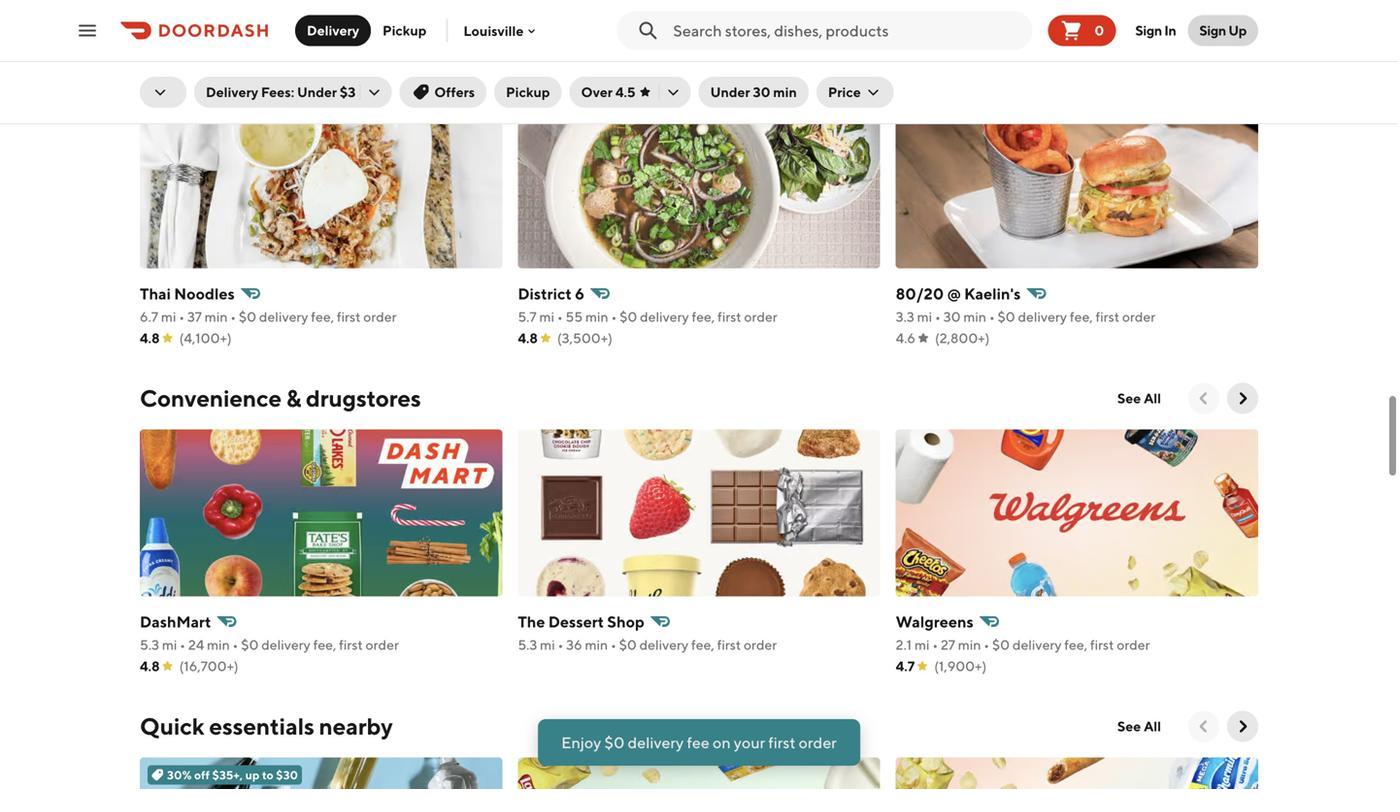 Task type: locate. For each thing, give the bounding box(es) containing it.
up
[[245, 769, 260, 783]]

first for thai noodles
[[337, 309, 361, 325]]

$​0 for 80/20 @ kaelin's
[[998, 309, 1016, 325]]

mi down dashmart
[[162, 637, 177, 653]]

1 see all link from the top
[[1106, 55, 1173, 86]]

2 5.3 from the left
[[518, 637, 538, 653]]

open menu image
[[76, 19, 99, 42]]

mi right 5.7
[[540, 309, 555, 325]]

next button of carousel image
[[1234, 61, 1253, 80], [1234, 389, 1253, 409], [1234, 718, 1253, 737]]

0 vertical spatial 30
[[753, 84, 771, 100]]

2 under from the left
[[711, 84, 751, 100]]

mi
[[161, 309, 176, 325], [540, 309, 555, 325], [918, 309, 933, 325], [162, 637, 177, 653], [540, 637, 555, 653], [915, 637, 930, 653]]

convenience
[[140, 385, 282, 413]]

30
[[753, 84, 771, 100], [944, 309, 961, 325]]

$0
[[605, 734, 625, 752]]

delivery for dashmart
[[262, 637, 311, 653]]

0 vertical spatial pickup
[[383, 22, 427, 38]]

pickup button down louisville popup button
[[495, 77, 562, 108]]

first for walgreens
[[1091, 637, 1115, 653]]

• left 37
[[179, 309, 185, 325]]

3 see all from the top
[[1118, 719, 1162, 735]]

0 horizontal spatial pickup
[[383, 22, 427, 38]]

fees:
[[261, 84, 294, 100]]

all for quick essentials nearby
[[1144, 719, 1162, 735]]

mi right 3.3
[[918, 309, 933, 325]]

delivery for district 6
[[640, 309, 689, 325]]

district
[[518, 285, 572, 303]]

1 horizontal spatial under
[[711, 84, 751, 100]]

0 vertical spatial previous button of carousel image
[[1195, 61, 1214, 80]]

delivery up convenience & drugstores
[[259, 309, 308, 325]]

2.1 mi • 27 min • $​0 delivery fee, first order
[[896, 637, 1151, 653]]

pickup
[[383, 22, 427, 38], [506, 84, 550, 100]]

1 under from the left
[[297, 84, 337, 100]]

thai noodles
[[140, 285, 235, 303]]

0 horizontal spatial sign
[[1136, 22, 1163, 38]]

5.3 mi • 24 min • $​0 delivery fee, first order
[[140, 637, 399, 653]]

dessert
[[549, 613, 604, 632]]

2 see from the top
[[1118, 391, 1142, 407]]

dinner plans? order now
[[140, 56, 405, 84]]

quick essentials nearby link
[[140, 712, 393, 743]]

1 vertical spatial previous button of carousel image
[[1195, 389, 1214, 409]]

order for 80/20 @ kaelin's
[[1123, 309, 1156, 325]]

30 down @
[[944, 309, 961, 325]]

2 vertical spatial previous button of carousel image
[[1195, 718, 1214, 737]]

3 all from the top
[[1144, 719, 1162, 735]]

2 all from the top
[[1144, 391, 1162, 407]]

fee,
[[311, 309, 334, 325], [692, 309, 715, 325], [1070, 309, 1093, 325], [313, 637, 336, 653], [692, 637, 715, 653], [1065, 637, 1088, 653]]

min right the 55
[[586, 309, 609, 325]]

sign up link
[[1188, 15, 1259, 46]]

under 30 min
[[711, 84, 797, 100]]

delivery
[[307, 22, 359, 38], [206, 84, 258, 100]]

pickup down louisville popup button
[[506, 84, 550, 100]]

noodles
[[174, 285, 235, 303]]

0 horizontal spatial 30
[[753, 84, 771, 100]]

see all for convenience & drugstores
[[1118, 391, 1162, 407]]

min right 37
[[205, 309, 228, 325]]

min for walgreens
[[959, 637, 982, 653]]

1 vertical spatial next button of carousel image
[[1234, 389, 1253, 409]]

first
[[337, 309, 361, 325], [718, 309, 742, 325], [1096, 309, 1120, 325], [339, 637, 363, 653], [717, 637, 741, 653], [1091, 637, 1115, 653], [769, 734, 796, 752]]

1 see from the top
[[1118, 62, 1142, 78]]

louisville button
[[464, 23, 539, 39]]

0 vertical spatial see
[[1118, 62, 1142, 78]]

previous button of carousel image
[[1195, 61, 1214, 80], [1195, 389, 1214, 409], [1195, 718, 1214, 737]]

&
[[286, 385, 301, 413]]

30 inside button
[[753, 84, 771, 100]]

1 previous button of carousel image from the top
[[1195, 61, 1214, 80]]

see all link for dinner plans? order now
[[1106, 55, 1173, 86]]

delivery fees: under $3
[[206, 84, 356, 100]]

•
[[179, 309, 185, 325], [230, 309, 236, 325], [557, 309, 563, 325], [611, 309, 617, 325], [935, 309, 941, 325], [990, 309, 995, 325], [180, 637, 186, 653], [233, 637, 238, 653], [558, 637, 564, 653], [611, 637, 617, 653], [933, 637, 939, 653], [984, 637, 990, 653]]

mi right 6.7
[[161, 309, 176, 325]]

0 horizontal spatial under
[[297, 84, 337, 100]]

5.3 down the
[[518, 637, 538, 653]]

0 horizontal spatial pickup button
[[371, 15, 438, 46]]

see all link
[[1106, 55, 1173, 86], [1106, 383, 1173, 414], [1106, 712, 1173, 743]]

see all for quick essentials nearby
[[1118, 719, 1162, 735]]

min
[[774, 84, 797, 100], [205, 309, 228, 325], [586, 309, 609, 325], [964, 309, 987, 325], [207, 637, 230, 653], [585, 637, 608, 653], [959, 637, 982, 653]]

1 sign from the left
[[1136, 22, 1163, 38]]

0 vertical spatial next button of carousel image
[[1234, 61, 1253, 80]]

1 vertical spatial pickup button
[[495, 77, 562, 108]]

2 vertical spatial next button of carousel image
[[1234, 718, 1253, 737]]

• left 36
[[558, 637, 564, 653]]

0 horizontal spatial delivery
[[206, 84, 258, 100]]

$​0 down shop
[[619, 637, 637, 653]]

0 horizontal spatial 5.3
[[140, 637, 159, 653]]

0 vertical spatial see all
[[1118, 62, 1162, 78]]

0 vertical spatial delivery
[[307, 22, 359, 38]]

delivery down shop
[[640, 637, 689, 653]]

shop
[[608, 613, 645, 632]]

1 vertical spatial delivery
[[206, 84, 258, 100]]

4.8
[[140, 330, 160, 346], [518, 330, 538, 346], [140, 659, 160, 675]]

2 vertical spatial see
[[1118, 719, 1142, 735]]

plans?
[[217, 56, 287, 84]]

delivery inside button
[[307, 22, 359, 38]]

2 see all from the top
[[1118, 391, 1162, 407]]

mi right 2.1
[[915, 637, 930, 653]]

sign left in at the top
[[1136, 22, 1163, 38]]

• up (3,500+)
[[611, 309, 617, 325]]

3 see from the top
[[1118, 719, 1142, 735]]

30% off $35+, up to $30
[[167, 769, 298, 783]]

• down 80/20
[[935, 309, 941, 325]]

delivery up quick essentials nearby
[[262, 637, 311, 653]]

1 vertical spatial see all link
[[1106, 383, 1173, 414]]

1 vertical spatial 30
[[944, 309, 961, 325]]

• left the 55
[[557, 309, 563, 325]]

mi left 36
[[540, 637, 555, 653]]

2 vertical spatial see all
[[1118, 719, 1162, 735]]

delivery
[[259, 309, 308, 325], [640, 309, 689, 325], [1019, 309, 1068, 325], [262, 637, 311, 653], [640, 637, 689, 653], [1013, 637, 1062, 653], [628, 734, 684, 752]]

min left price
[[774, 84, 797, 100]]

0 vertical spatial see all link
[[1106, 55, 1173, 86]]

• down shop
[[611, 637, 617, 653]]

sign for sign up
[[1200, 22, 1227, 38]]

district 6
[[518, 285, 585, 303]]

min right 24
[[207, 637, 230, 653]]

1 horizontal spatial delivery
[[307, 22, 359, 38]]

5.7 mi • 55 min • $​0 delivery fee, first order
[[518, 309, 778, 325]]

(4,100+)
[[179, 330, 232, 346]]

pickup button
[[371, 15, 438, 46], [495, 77, 562, 108]]

on
[[713, 734, 731, 752]]

4.7
[[896, 659, 915, 675]]

4.8 for convenience & drugstores
[[140, 659, 160, 675]]

6.7
[[140, 309, 158, 325]]

order
[[364, 309, 397, 325], [744, 309, 778, 325], [1123, 309, 1156, 325], [366, 637, 399, 653], [744, 637, 777, 653], [1117, 637, 1151, 653], [799, 734, 837, 752]]

$​0 right the 55
[[620, 309, 638, 325]]

quick
[[140, 713, 205, 741]]

Store search: begin typing to search for stores available on DoorDash text field
[[674, 20, 1025, 41]]

fee, for walgreens
[[1065, 637, 1088, 653]]

1 vertical spatial see all
[[1118, 391, 1162, 407]]

4.8 for dinner plans? order now
[[140, 330, 160, 346]]

the dessert shop
[[518, 613, 645, 632]]

2 see all link from the top
[[1106, 383, 1173, 414]]

see all link for convenience & drugstores
[[1106, 383, 1173, 414]]

min up (2,800+)
[[964, 309, 987, 325]]

first for dashmart
[[339, 637, 363, 653]]

1 horizontal spatial sign
[[1200, 22, 1227, 38]]

quick essentials nearby
[[140, 713, 393, 741]]

dinner plans? order now link
[[140, 55, 405, 86]]

next button of carousel image for dinner plans? order now
[[1234, 61, 1253, 80]]

delivery right 27
[[1013, 637, 1062, 653]]

previous button of carousel image for dinner plans? order now
[[1195, 61, 1214, 80]]

80/20
[[896, 285, 944, 303]]

1 horizontal spatial 30
[[944, 309, 961, 325]]

mi for the dessert shop
[[540, 637, 555, 653]]

3 previous button of carousel image from the top
[[1195, 718, 1214, 737]]

min right 27
[[959, 637, 982, 653]]

2 vertical spatial all
[[1144, 719, 1162, 735]]

fee
[[687, 734, 710, 752]]

enjoy $0 delivery fee on your first order
[[562, 734, 837, 752]]

delivery left fees:
[[206, 84, 258, 100]]

see
[[1118, 62, 1142, 78], [1118, 391, 1142, 407], [1118, 719, 1142, 735]]

1 next button of carousel image from the top
[[1234, 61, 1253, 80]]

5.3
[[140, 637, 159, 653], [518, 637, 538, 653]]

delivery up order
[[307, 22, 359, 38]]

0 vertical spatial all
[[1144, 62, 1162, 78]]

2 vertical spatial see all link
[[1106, 712, 1173, 743]]

(16,700+)
[[179, 659, 239, 675]]

$​0 right 24
[[241, 637, 259, 653]]

1 vertical spatial all
[[1144, 391, 1162, 407]]

2 sign from the left
[[1200, 22, 1227, 38]]

$​0 right 37
[[239, 309, 257, 325]]

$​0 for walgreens
[[993, 637, 1010, 653]]

$​0 down "kaelin's"
[[998, 309, 1016, 325]]

1 horizontal spatial 5.3
[[518, 637, 538, 653]]

30%
[[167, 769, 192, 783]]

2 next button of carousel image from the top
[[1234, 389, 1253, 409]]

6
[[575, 285, 585, 303]]

louisville
[[464, 23, 524, 39]]

1 all from the top
[[1144, 62, 1162, 78]]

1 vertical spatial pickup
[[506, 84, 550, 100]]

1 5.3 from the left
[[140, 637, 159, 653]]

dinner
[[140, 56, 213, 84]]

delivery down "kaelin's"
[[1019, 309, 1068, 325]]

$​0 right 27
[[993, 637, 1010, 653]]

min right 36
[[585, 637, 608, 653]]

pickup up now
[[383, 22, 427, 38]]

5.3 down dashmart
[[140, 637, 159, 653]]

4.8 down 6.7
[[140, 330, 160, 346]]

$​0
[[239, 309, 257, 325], [620, 309, 638, 325], [998, 309, 1016, 325], [241, 637, 259, 653], [619, 637, 637, 653], [993, 637, 1010, 653]]

2 previous button of carousel image from the top
[[1195, 389, 1214, 409]]

• up (4,100+) at the left
[[230, 309, 236, 325]]

delivery right $0
[[628, 734, 684, 752]]

6.7 mi • 37 min • $​0 delivery fee, first order
[[140, 309, 397, 325]]

1 horizontal spatial pickup button
[[495, 77, 562, 108]]

27
[[941, 637, 956, 653]]

$​0 for the dessert shop
[[619, 637, 637, 653]]

30 left price
[[753, 84, 771, 100]]

see all link for quick essentials nearby
[[1106, 712, 1173, 743]]

walgreens
[[896, 613, 974, 632]]

order for district 6
[[744, 309, 778, 325]]

4.8 down dashmart
[[140, 659, 160, 675]]

sign
[[1136, 22, 1163, 38], [1200, 22, 1227, 38]]

3.3
[[896, 309, 915, 325]]

under
[[297, 84, 337, 100], [711, 84, 751, 100]]

1 vertical spatial see
[[1118, 391, 1142, 407]]

4.5
[[616, 84, 636, 100]]

sign left up
[[1200, 22, 1227, 38]]

pickup button up now
[[371, 15, 438, 46]]

3 see all link from the top
[[1106, 712, 1173, 743]]

delivery right the 55
[[640, 309, 689, 325]]

order for dashmart
[[366, 637, 399, 653]]

3 next button of carousel image from the top
[[1234, 718, 1253, 737]]



Task type: describe. For each thing, give the bounding box(es) containing it.
1 horizontal spatial pickup
[[506, 84, 550, 100]]

delivery for delivery fees: under $3
[[206, 84, 258, 100]]

5.7
[[518, 309, 537, 325]]

sign up
[[1200, 22, 1247, 38]]

sign in link
[[1124, 11, 1188, 50]]

$3
[[340, 84, 356, 100]]

• up (1,900+) on the bottom right
[[984, 637, 990, 653]]

order for the dessert shop
[[744, 637, 777, 653]]

36
[[566, 637, 583, 653]]

4.6
[[896, 330, 916, 346]]

delivery for 80/20 @ kaelin's
[[1019, 309, 1068, 325]]

mi for walgreens
[[915, 637, 930, 653]]

fee, for the dessert shop
[[692, 637, 715, 653]]

offers button
[[400, 77, 487, 108]]

mi for thai noodles
[[161, 309, 176, 325]]

over 4.5 button
[[570, 77, 691, 108]]

delivery for thai noodles
[[259, 309, 308, 325]]

previous button of carousel image for convenience & drugstores
[[1195, 389, 1214, 409]]

previous button of carousel image for quick essentials nearby
[[1195, 718, 1214, 737]]

delivery for walgreens
[[1013, 637, 1062, 653]]

in
[[1165, 22, 1177, 38]]

@
[[948, 285, 962, 303]]

next button of carousel image for convenience & drugstores
[[1234, 389, 1253, 409]]

now
[[360, 56, 405, 84]]

see for drugstores
[[1118, 391, 1142, 407]]

offers
[[435, 84, 475, 100]]

$​0 for district 6
[[620, 309, 638, 325]]

drugstores
[[306, 385, 421, 413]]

$30
[[276, 769, 298, 783]]

min for the dessert shop
[[585, 637, 608, 653]]

your
[[734, 734, 766, 752]]

over
[[581, 84, 613, 100]]

0
[[1095, 22, 1105, 38]]

to
[[262, 769, 274, 783]]

2.1
[[896, 637, 912, 653]]

first for 80/20 @ kaelin's
[[1096, 309, 1120, 325]]

first for district 6
[[718, 309, 742, 325]]

fee, for 80/20 @ kaelin's
[[1070, 309, 1093, 325]]

sign in
[[1136, 22, 1177, 38]]

sign for sign in
[[1136, 22, 1163, 38]]

min for dashmart
[[207, 637, 230, 653]]

fee, for district 6
[[692, 309, 715, 325]]

thai
[[140, 285, 171, 303]]

delivery for the dessert shop
[[640, 637, 689, 653]]

price
[[828, 84, 861, 100]]

min for 80/20 @ kaelin's
[[964, 309, 987, 325]]

• left 27
[[933, 637, 939, 653]]

1 see all from the top
[[1118, 62, 1162, 78]]

(2,800+)
[[935, 330, 990, 346]]

• left 24
[[180, 637, 186, 653]]

mi for 80/20 @ kaelin's
[[918, 309, 933, 325]]

• up (16,700+)
[[233, 637, 238, 653]]

3.3 mi • 30 min • $​0 delivery fee, first order
[[896, 309, 1156, 325]]

min for district 6
[[586, 309, 609, 325]]

price button
[[817, 77, 894, 108]]

order for thai noodles
[[364, 309, 397, 325]]

fee, for dashmart
[[313, 637, 336, 653]]

order
[[291, 56, 356, 84]]

55
[[566, 309, 583, 325]]

min inside button
[[774, 84, 797, 100]]

mi for dashmart
[[162, 637, 177, 653]]

dashmart
[[140, 613, 211, 632]]

$​0 for thai noodles
[[239, 309, 257, 325]]

the
[[518, 613, 545, 632]]

off
[[194, 769, 210, 783]]

order for walgreens
[[1117, 637, 1151, 653]]

convenience & drugstores link
[[140, 383, 421, 414]]

(1,900+)
[[935, 659, 987, 675]]

• down "kaelin's"
[[990, 309, 995, 325]]

essentials
[[209, 713, 315, 741]]

0 vertical spatial pickup button
[[371, 15, 438, 46]]

under 30 min button
[[699, 77, 809, 108]]

5.3 for the dessert shop
[[518, 637, 538, 653]]

over 4.5
[[581, 84, 636, 100]]

80/20 @ kaelin's
[[896, 285, 1021, 303]]

kaelin's
[[965, 285, 1021, 303]]

all for convenience & drugstores
[[1144, 391, 1162, 407]]

4.8 down 5.7
[[518, 330, 538, 346]]

0 button
[[1049, 15, 1116, 46]]

next button of carousel image for quick essentials nearby
[[1234, 718, 1253, 737]]

enjoy
[[562, 734, 602, 752]]

nearby
[[319, 713, 393, 741]]

up
[[1229, 22, 1247, 38]]

mi for district 6
[[540, 309, 555, 325]]

$35+,
[[212, 769, 243, 783]]

$​0 for dashmart
[[241, 637, 259, 653]]

delivery button
[[295, 15, 371, 46]]

see for nearby
[[1118, 719, 1142, 735]]

(3,500+)
[[557, 330, 613, 346]]

5.3 mi • 36 min • $​0 delivery fee, first order
[[518, 637, 777, 653]]

5.3 for dashmart
[[140, 637, 159, 653]]

min for thai noodles
[[205, 309, 228, 325]]

first for the dessert shop
[[717, 637, 741, 653]]

37
[[187, 309, 202, 325]]

under inside button
[[711, 84, 751, 100]]

delivery for delivery
[[307, 22, 359, 38]]

24
[[188, 637, 204, 653]]

fee, for thai noodles
[[311, 309, 334, 325]]

convenience & drugstores
[[140, 385, 421, 413]]



Task type: vqa. For each thing, say whether or not it's contained in the screenshot.
2nd See All from the top
yes



